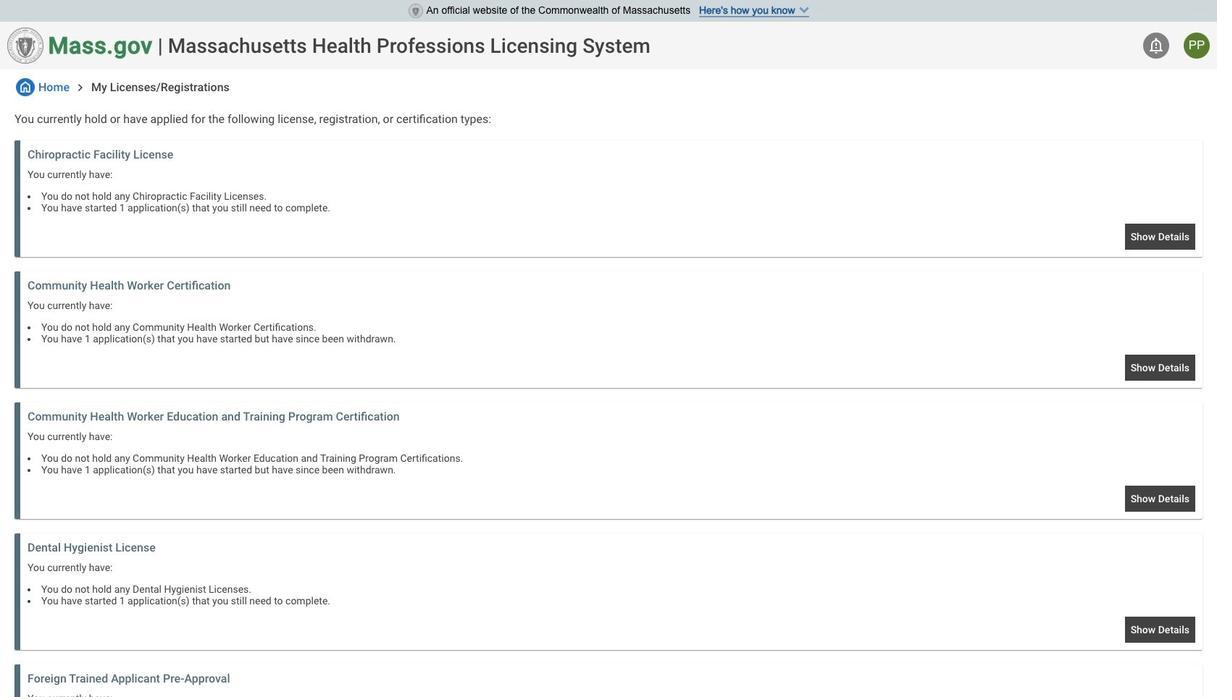 Task type: locate. For each thing, give the bounding box(es) containing it.
0 vertical spatial no color image
[[1148, 37, 1165, 54]]

no color image
[[16, 78, 35, 96]]

no color image
[[1148, 37, 1165, 54], [73, 80, 88, 95]]

0 horizontal spatial no color image
[[73, 80, 88, 95]]

heading
[[168, 34, 650, 58]]



Task type: describe. For each thing, give the bounding box(es) containing it.
1 vertical spatial no color image
[[73, 80, 88, 95]]

massachusetts state seal image
[[408, 4, 423, 18]]

1 horizontal spatial no color image
[[1148, 37, 1165, 54]]

massachusetts state seal image
[[7, 28, 43, 64]]



